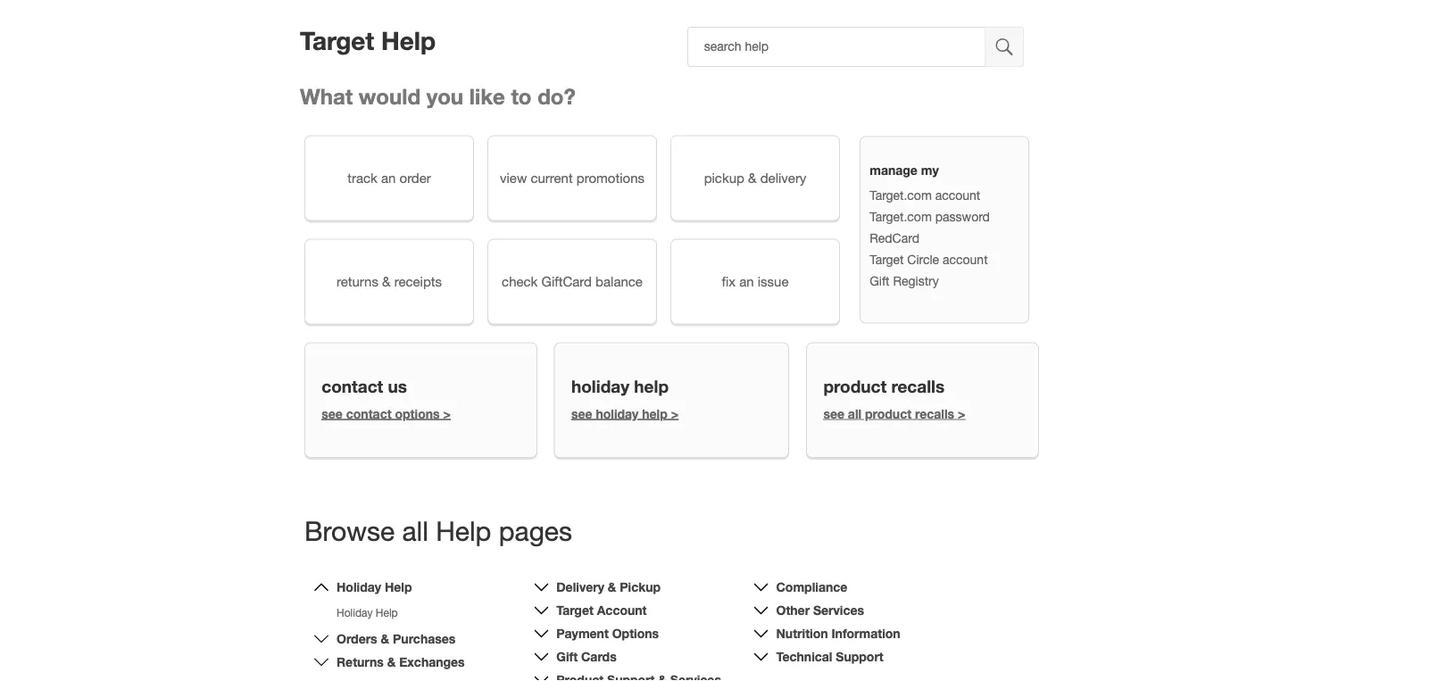 Task type: vqa. For each thing, say whether or not it's contained in the screenshot.
account
yes



Task type: describe. For each thing, give the bounding box(es) containing it.
options
[[612, 626, 659, 641]]

1 vertical spatial contact
[[346, 406, 392, 421]]

target inside target.com account target.com password redcard target circle account gift registry
[[870, 252, 904, 267]]

1 vertical spatial holiday
[[596, 406, 639, 421]]

1 vertical spatial account
[[943, 252, 988, 267]]

returns & exchanges link
[[337, 655, 465, 670]]

2 holiday help link from the top
[[337, 607, 398, 619]]

pages
[[499, 515, 572, 546]]

orders & purchases
[[337, 632, 456, 646]]

manage
[[870, 163, 918, 178]]

check giftcard balance
[[502, 274, 643, 289]]

3 see from the left
[[824, 406, 845, 421]]

account
[[597, 603, 647, 618]]

browse all help pages
[[305, 515, 572, 546]]

see contact options >
[[322, 406, 451, 421]]

returns & exchanges
[[337, 655, 465, 670]]

gift cards
[[557, 650, 617, 664]]

do?
[[538, 83, 576, 109]]

0 vertical spatial recalls
[[892, 377, 945, 397]]

other
[[777, 603, 810, 618]]

registry
[[893, 274, 939, 288]]

1 holiday from the top
[[337, 580, 381, 595]]

see contact options > link
[[322, 406, 451, 421]]

redcard
[[870, 231, 920, 245]]

promotions
[[577, 170, 645, 186]]

1 holiday help link from the top
[[337, 580, 412, 595]]

fix
[[722, 274, 736, 289]]

target.com account target.com password redcard target circle account gift registry
[[870, 188, 990, 288]]

payment options
[[557, 626, 659, 641]]

> for us
[[443, 406, 451, 421]]

fix an issue
[[722, 274, 789, 289]]

see for holiday help
[[572, 406, 593, 421]]

an for fix
[[740, 274, 754, 289]]

0 vertical spatial product
[[824, 377, 887, 397]]

technical support
[[777, 650, 884, 664]]

track an order
[[348, 170, 431, 186]]

compliance
[[777, 580, 848, 595]]

returns
[[337, 655, 384, 670]]

check
[[502, 274, 538, 289]]

exchanges
[[399, 655, 465, 670]]

pickup & delivery link
[[671, 135, 840, 221]]

purchases
[[393, 632, 456, 646]]

> for help
[[671, 406, 679, 421]]

nutrition
[[777, 626, 828, 641]]

you
[[427, 83, 464, 109]]

pickup
[[620, 580, 661, 595]]

& for returns
[[387, 655, 396, 670]]

an for track
[[381, 170, 396, 186]]

other services link
[[777, 603, 865, 618]]

payment
[[557, 626, 609, 641]]

nutrition information
[[777, 626, 901, 641]]

0 vertical spatial holiday
[[572, 377, 630, 397]]

pickup
[[704, 170, 745, 186]]

services
[[814, 603, 865, 618]]

pickup & delivery
[[704, 170, 807, 186]]

issue
[[758, 274, 789, 289]]

delivery & pickup link
[[557, 580, 661, 595]]

receipts
[[394, 274, 442, 289]]

returns & receipts link
[[305, 239, 474, 325]]

cards
[[581, 650, 617, 664]]

delivery
[[761, 170, 807, 186]]

gift inside target.com account target.com password redcard target circle account gift registry
[[870, 274, 890, 288]]

holiday help for 2nd holiday help "link" from the top of the page
[[337, 607, 398, 619]]

all for see
[[848, 406, 862, 421]]

view current promotions link
[[488, 135, 657, 221]]

what would you like to do?
[[300, 83, 576, 109]]

us
[[388, 377, 407, 397]]

redcard link
[[870, 231, 920, 245]]

my
[[921, 163, 939, 178]]

would
[[359, 83, 421, 109]]

track an order link
[[305, 135, 474, 221]]

gift cards link
[[557, 650, 617, 664]]

what
[[300, 83, 353, 109]]

like
[[470, 83, 505, 109]]

see all product recalls >
[[824, 406, 966, 421]]

to
[[511, 83, 532, 109]]

0 horizontal spatial gift
[[557, 650, 578, 664]]

track
[[348, 170, 378, 186]]



Task type: locate. For each thing, give the bounding box(es) containing it.
gift registry link
[[870, 274, 939, 288]]

payment options link
[[557, 626, 659, 641]]

an right track
[[381, 170, 396, 186]]

technical support link
[[777, 650, 884, 664]]

holiday
[[572, 377, 630, 397], [596, 406, 639, 421]]

1 holiday help from the top
[[337, 580, 412, 595]]

view current promotions
[[500, 170, 645, 186]]

& for returns
[[382, 274, 391, 289]]

target help
[[300, 25, 436, 55]]

& right returns
[[382, 274, 391, 289]]

1 horizontal spatial an
[[740, 274, 754, 289]]

all down product recalls
[[848, 406, 862, 421]]

gift down payment
[[557, 650, 578, 664]]

target down redcard
[[870, 252, 904, 267]]

options
[[395, 406, 440, 421]]

>
[[443, 406, 451, 421], [671, 406, 679, 421], [958, 406, 966, 421]]

see down product recalls
[[824, 406, 845, 421]]

2 vertical spatial target
[[557, 603, 594, 618]]

search help text field
[[687, 27, 986, 67]]

0 horizontal spatial all
[[402, 515, 429, 546]]

1 horizontal spatial target
[[557, 603, 594, 618]]

1 horizontal spatial >
[[671, 406, 679, 421]]

holiday up see holiday help >
[[572, 377, 630, 397]]

target.com down manage my
[[870, 188, 932, 203]]

0 vertical spatial all
[[848, 406, 862, 421]]

& inside pickup & delivery "link"
[[748, 170, 757, 186]]

contact down contact us
[[346, 406, 392, 421]]

1 vertical spatial product
[[865, 406, 912, 421]]

1 > from the left
[[443, 406, 451, 421]]

2 see from the left
[[572, 406, 593, 421]]

circle
[[908, 252, 940, 267]]

current
[[531, 170, 573, 186]]

0 vertical spatial contact
[[322, 377, 383, 397]]

& down orders & purchases
[[387, 655, 396, 670]]

compliance link
[[777, 580, 848, 595]]

contact us
[[322, 377, 407, 397]]

an right the fix
[[740, 274, 754, 289]]

2 holiday help from the top
[[337, 607, 398, 619]]

recalls up see all product recalls >
[[892, 377, 945, 397]]

& up returns & exchanges link
[[381, 632, 389, 646]]

target.com account link
[[870, 188, 981, 203]]

& for delivery
[[608, 580, 617, 595]]

1 vertical spatial holiday
[[337, 607, 373, 619]]

delivery & pickup
[[557, 580, 661, 595]]

0 vertical spatial holiday
[[337, 580, 381, 595]]

1 vertical spatial holiday help
[[337, 607, 398, 619]]

contact
[[322, 377, 383, 397], [346, 406, 392, 421]]

giftcard
[[542, 274, 592, 289]]

0 horizontal spatial >
[[443, 406, 451, 421]]

other services
[[777, 603, 865, 618]]

support
[[836, 650, 884, 664]]

gift
[[870, 274, 890, 288], [557, 650, 578, 664]]

3 > from the left
[[958, 406, 966, 421]]

1 see from the left
[[322, 406, 343, 421]]

0 horizontal spatial an
[[381, 170, 396, 186]]

1 target.com from the top
[[870, 188, 932, 203]]

target.com up redcard
[[870, 209, 932, 224]]

2 > from the left
[[671, 406, 679, 421]]

0 vertical spatial help
[[634, 377, 669, 397]]

0 vertical spatial account
[[936, 188, 981, 203]]

target for target account
[[557, 603, 594, 618]]

help up see holiday help >
[[634, 377, 669, 397]]

target circle account link
[[870, 252, 988, 267]]

0 vertical spatial target
[[300, 25, 374, 55]]

0 vertical spatial target.com
[[870, 188, 932, 203]]

1 vertical spatial target
[[870, 252, 904, 267]]

2 horizontal spatial >
[[958, 406, 966, 421]]

0 horizontal spatial target
[[300, 25, 374, 55]]

orders
[[337, 632, 377, 646]]

all for browse
[[402, 515, 429, 546]]

holiday help for 2nd holiday help "link" from the bottom of the page
[[337, 580, 412, 595]]

information
[[832, 626, 901, 641]]

holiday help
[[572, 377, 669, 397]]

account right circle
[[943, 252, 988, 267]]

see holiday help > link
[[572, 406, 679, 421]]

returns
[[337, 274, 379, 289]]

None image field
[[986, 27, 1024, 67]]

help down holiday help
[[642, 406, 668, 421]]

product
[[824, 377, 887, 397], [865, 406, 912, 421]]

holiday help link
[[337, 580, 412, 595], [337, 607, 398, 619]]

target down delivery
[[557, 603, 594, 618]]

target up what
[[300, 25, 374, 55]]

contact up see contact options >
[[322, 377, 383, 397]]

product recalls
[[824, 377, 945, 397]]

holiday help
[[337, 580, 412, 595], [337, 607, 398, 619]]

browse
[[305, 515, 395, 546]]

& right pickup in the top of the page
[[748, 170, 757, 186]]

1 vertical spatial help
[[642, 406, 668, 421]]

see down contact us
[[322, 406, 343, 421]]

see for contact us
[[322, 406, 343, 421]]

target
[[300, 25, 374, 55], [870, 252, 904, 267], [557, 603, 594, 618]]

0 vertical spatial holiday help
[[337, 580, 412, 595]]

1 horizontal spatial all
[[848, 406, 862, 421]]

recalls down product recalls
[[915, 406, 955, 421]]

target.com password link
[[870, 209, 990, 224]]

2 target.com from the top
[[870, 209, 932, 224]]

& inside "returns & receipts" link
[[382, 274, 391, 289]]

&
[[748, 170, 757, 186], [382, 274, 391, 289], [608, 580, 617, 595], [381, 632, 389, 646], [387, 655, 396, 670]]

view
[[500, 170, 527, 186]]

all
[[848, 406, 862, 421], [402, 515, 429, 546]]

account
[[936, 188, 981, 203], [943, 252, 988, 267]]

& for orders
[[381, 632, 389, 646]]

0 vertical spatial holiday help link
[[337, 580, 412, 595]]

1 horizontal spatial gift
[[870, 274, 890, 288]]

order
[[400, 170, 431, 186]]

2 horizontal spatial target
[[870, 252, 904, 267]]

see down holiday help
[[572, 406, 593, 421]]

manage my
[[870, 163, 939, 178]]

all right browse
[[402, 515, 429, 546]]

1 vertical spatial an
[[740, 274, 754, 289]]

returns & receipts
[[337, 274, 442, 289]]

product up see all product recalls >
[[824, 377, 887, 397]]

orders & purchases link
[[337, 632, 456, 646]]

1 horizontal spatial see
[[572, 406, 593, 421]]

1 vertical spatial all
[[402, 515, 429, 546]]

fix an issue link
[[671, 239, 840, 325]]

target.com
[[870, 188, 932, 203], [870, 209, 932, 224]]

help
[[634, 377, 669, 397], [642, 406, 668, 421]]

balance
[[596, 274, 643, 289]]

nutrition information link
[[777, 626, 901, 641]]

product down product recalls
[[865, 406, 912, 421]]

see
[[322, 406, 343, 421], [572, 406, 593, 421], [824, 406, 845, 421]]

target account
[[557, 603, 647, 618]]

2 holiday from the top
[[337, 607, 373, 619]]

0 vertical spatial gift
[[870, 274, 890, 288]]

2 horizontal spatial see
[[824, 406, 845, 421]]

technical
[[777, 650, 833, 664]]

password
[[936, 209, 990, 224]]

an
[[381, 170, 396, 186], [740, 274, 754, 289]]

& up account
[[608, 580, 617, 595]]

0 vertical spatial an
[[381, 170, 396, 186]]

account up password
[[936, 188, 981, 203]]

see holiday help >
[[572, 406, 679, 421]]

target for target help
[[300, 25, 374, 55]]

0 horizontal spatial see
[[322, 406, 343, 421]]

1 vertical spatial recalls
[[915, 406, 955, 421]]

see all product recalls > link
[[824, 406, 966, 421]]

gift left registry
[[870, 274, 890, 288]]

delivery
[[557, 580, 605, 595]]

& for pickup
[[748, 170, 757, 186]]

1 vertical spatial gift
[[557, 650, 578, 664]]

target account link
[[557, 603, 647, 618]]

1 vertical spatial target.com
[[870, 209, 932, 224]]

holiday down holiday help
[[596, 406, 639, 421]]

check giftcard balance link
[[488, 239, 657, 325]]

1 vertical spatial holiday help link
[[337, 607, 398, 619]]



